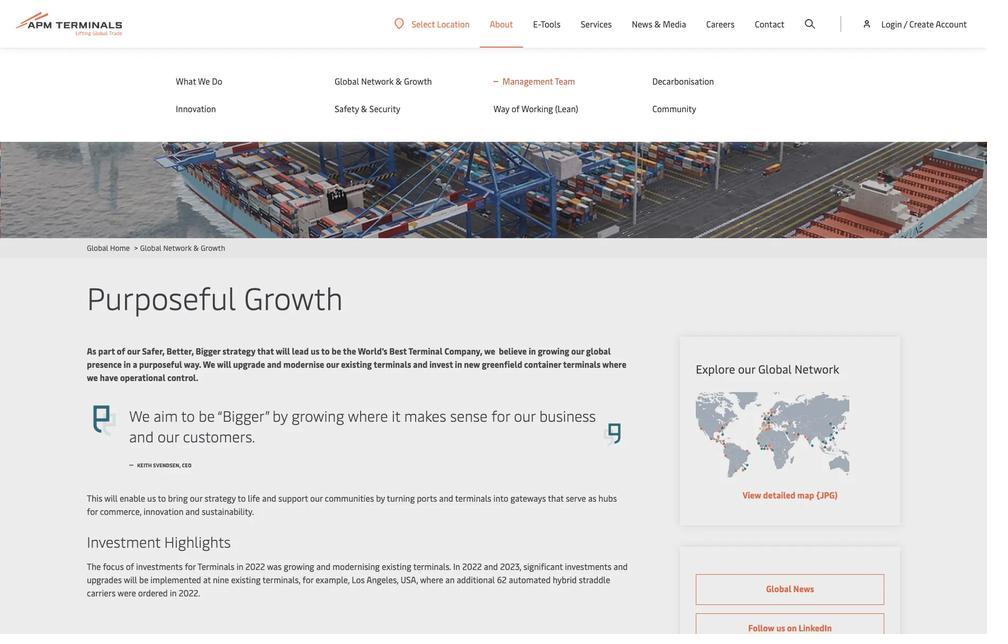 Task type: describe. For each thing, give the bounding box(es) containing it.
aim
[[154, 406, 178, 426]]

terminals inside 'this will enable us to bring our strategy to life and support our communities by turning ports and terminals into gateways that serve as hubs for commerce, innovation and sustainability.'
[[455, 493, 491, 504]]

will left the lead in the bottom left of the page
[[276, 345, 290, 357]]

62
[[497, 574, 507, 586]]

greenfield
[[482, 359, 522, 370]]

2022.
[[179, 587, 200, 599]]

our right "modernise"
[[326, 359, 339, 370]]

support
[[278, 493, 308, 504]]

news & media button
[[632, 0, 686, 48]]

to inside as part of our safer, better, bigger strategy that will lead us to be the world's best terminal company, we  believe in growing our global presence in a purposeful way. we will upgrade and modernise our existing terminals and invest in new greenfield container terminals where we have operational control.
[[321, 345, 330, 357]]

global network & growth
[[335, 75, 432, 87]]

côte d'ivoire terminal (cit) simulation image
[[0, 48, 987, 238]]

global network & growth link
[[335, 75, 472, 87]]

select
[[412, 18, 435, 29]]

0 horizontal spatial growth
[[201, 243, 225, 253]]

control.
[[167, 372, 198, 383]]

sense
[[450, 406, 488, 426]]

0 vertical spatial network
[[361, 75, 394, 87]]

careers
[[707, 18, 735, 30]]

contact
[[755, 18, 785, 30]]

modernising
[[333, 561, 380, 573]]

turning
[[387, 493, 415, 504]]

& up "safety & security" link
[[396, 75, 402, 87]]

our left global
[[571, 345, 584, 357]]

view
[[743, 489, 761, 501]]

bigger
[[196, 345, 221, 357]]

angeles,
[[367, 574, 399, 586]]

create
[[910, 18, 934, 30]]

terminal
[[409, 345, 443, 357]]

bring
[[168, 493, 188, 504]]

way of working (lean)
[[494, 103, 578, 114]]

community
[[653, 103, 696, 114]]

ordered
[[138, 587, 168, 599]]

as part of our safer, better, bigger strategy that will lead us to be the world's best terminal company, we  believe in growing our global presence in a purposeful way. we will upgrade and modernise our existing terminals and invest in new greenfield container terminals where we have operational control.
[[87, 345, 627, 383]]

tools
[[541, 18, 561, 30]]

(lean)
[[555, 103, 578, 114]]

to inside we aim to be "bigger" by growing where it makes sense for our business and our customers.
[[181, 406, 195, 426]]

2 horizontal spatial existing
[[382, 561, 411, 573]]

was
[[267, 561, 282, 573]]

will inside the focus of investments for terminals in 2022 was growing and modernising existing terminals. in 2022 and 2023, significant investments and upgrades will be implemented at nine existing terminals, for example, los angeles, usa, where an additional 62 automated hybrid straddle carriers were ordered in 2022.
[[124, 574, 137, 586]]

be inside the focus of investments for terminals in 2022 was growing and modernising existing terminals. in 2022 and 2023, significant investments and upgrades will be implemented at nine existing terminals, for example, los angeles, usa, where an additional 62 automated hybrid straddle carriers were ordered in 2022.
[[139, 574, 148, 586]]

significant
[[524, 561, 563, 573]]

innovation
[[144, 506, 183, 517]]

best
[[389, 345, 407, 357]]

makes
[[404, 406, 446, 426]]

management team
[[504, 75, 577, 87]]

of for upgrades
[[126, 561, 134, 573]]

gateways
[[511, 493, 546, 504]]

the
[[87, 561, 101, 573]]

2 vertical spatial network
[[795, 361, 840, 377]]

decarbonisation link
[[653, 75, 790, 87]]

that inside as part of our safer, better, bigger strategy that will lead us to be the world's best terminal company, we  believe in growing our global presence in a purposeful way. we will upgrade and modernise our existing terminals and invest in new greenfield container terminals where we have operational control.
[[257, 345, 274, 357]]

implemented
[[151, 574, 201, 586]]

global home link
[[87, 243, 130, 253]]

security
[[369, 103, 401, 114]]

select location button
[[395, 18, 470, 29]]

of for growing
[[117, 345, 125, 357]]

& right safety
[[361, 103, 367, 114]]

better,
[[167, 345, 194, 357]]

modernise
[[283, 359, 324, 370]]

login / create account link
[[862, 0, 967, 48]]

strategy for that
[[222, 345, 256, 357]]

growing inside we aim to be "bigger" by growing where it makes sense for our business and our customers.
[[292, 406, 344, 426]]

operational
[[120, 372, 165, 383]]

in down implemented
[[170, 587, 177, 599]]

by inside we aim to be "bigger" by growing where it makes sense for our business and our customers.
[[273, 406, 288, 426]]

terminals,
[[263, 574, 301, 586]]

hybrid
[[553, 574, 577, 586]]

usa,
[[401, 574, 418, 586]]

{jpg)
[[816, 489, 838, 501]]

investment
[[87, 532, 161, 552]]

services
[[581, 18, 612, 30]]

terminals
[[198, 561, 235, 573]]

presence
[[87, 359, 122, 370]]

that inside 'this will enable us to bring our strategy to life and support our communities by turning ports and terminals into gateways that serve as hubs for commerce, innovation and sustainability.'
[[548, 493, 564, 504]]

will inside 'this will enable us to bring our strategy to life and support our communities by turning ports and terminals into gateways that serve as hubs for commerce, innovation and sustainability.'
[[104, 493, 118, 504]]

& inside news & media dropdown button
[[655, 18, 661, 30]]

terminals.
[[413, 561, 451, 573]]

1 2022 from the left
[[245, 561, 265, 573]]

2 2022 from the left
[[462, 561, 482, 573]]

map
[[798, 489, 814, 501]]

e-tools button
[[533, 0, 561, 48]]

us inside 'this will enable us to bring our strategy to life and support our communities by turning ports and terminals into gateways that serve as hubs for commerce, innovation and sustainability.'
[[147, 493, 156, 504]]

for inside 'this will enable us to bring our strategy to life and support our communities by turning ports and terminals into gateways that serve as hubs for commerce, innovation and sustainability.'
[[87, 506, 98, 517]]

highlights
[[164, 532, 231, 552]]

part
[[98, 345, 115, 357]]

by inside 'this will enable us to bring our strategy to life and support our communities by turning ports and terminals into gateways that serve as hubs for commerce, innovation and sustainability.'
[[376, 493, 385, 504]]

"bigger"
[[217, 406, 269, 426]]

team
[[556, 75, 577, 87]]

global
[[586, 345, 611, 357]]

0 horizontal spatial network
[[163, 243, 192, 253]]

in left new
[[455, 359, 462, 370]]

be inside we aim to be "bigger" by growing where it makes sense for our business and our customers.
[[199, 406, 215, 426]]

view detailed map {jpg)
[[743, 489, 838, 501]]

existing inside as part of our safer, better, bigger strategy that will lead us to be the world's best terminal company, we  believe in growing our global presence in a purposeful way. we will upgrade and modernise our existing terminals and invest in new greenfield container terminals where we have operational control.
[[341, 359, 372, 370]]

our left business
[[514, 406, 536, 426]]

container
[[524, 359, 561, 370]]

where inside the focus of investments for terminals in 2022 was growing and modernising existing terminals. in 2022 and 2023, significant investments and upgrades will be implemented at nine existing terminals, for example, los angeles, usa, where an additional 62 automated hybrid straddle carriers were ordered in 2022.
[[420, 574, 443, 586]]

as
[[87, 345, 96, 357]]



Task type: locate. For each thing, give the bounding box(es) containing it.
2 vertical spatial growth
[[244, 276, 343, 318]]

1 horizontal spatial terminals
[[455, 493, 491, 504]]

working
[[522, 103, 553, 114]]

where
[[603, 359, 627, 370], [348, 406, 388, 426], [420, 574, 443, 586]]

strategy for to
[[205, 493, 236, 504]]

& right news
[[655, 18, 661, 30]]

network
[[361, 75, 394, 87], [163, 243, 192, 253], [795, 361, 840, 377]]

existing right nine
[[231, 574, 261, 586]]

what
[[176, 75, 196, 87]]

existing down the the
[[341, 359, 372, 370]]

purposeful growth
[[87, 276, 343, 318]]

to
[[321, 345, 330, 357], [181, 406, 195, 426], [158, 493, 166, 504], [238, 493, 246, 504]]

our right support
[[310, 493, 323, 504]]

2 vertical spatial be
[[139, 574, 148, 586]]

1 vertical spatial growing
[[292, 406, 344, 426]]

>
[[134, 243, 138, 253]]

1 vertical spatial strategy
[[205, 493, 236, 504]]

as
[[588, 493, 597, 504]]

1 horizontal spatial network
[[361, 75, 394, 87]]

2 vertical spatial growing
[[284, 561, 314, 573]]

news & media
[[632, 18, 686, 30]]

will
[[276, 345, 290, 357], [217, 359, 231, 370], [104, 493, 118, 504], [124, 574, 137, 586]]

this
[[87, 493, 102, 504]]

0 vertical spatial by
[[273, 406, 288, 426]]

where left it
[[348, 406, 388, 426]]

the
[[343, 345, 356, 357]]

1 horizontal spatial existing
[[341, 359, 372, 370]]

investments up straddle
[[565, 561, 612, 573]]

1 horizontal spatial be
[[199, 406, 215, 426]]

innovation link
[[176, 103, 314, 114]]

0 vertical spatial growing
[[538, 345, 569, 357]]

global home > global network & growth
[[87, 243, 225, 253]]

2022
[[245, 561, 265, 573], [462, 561, 482, 573]]

terminals
[[374, 359, 411, 370], [563, 359, 601, 370], [455, 493, 491, 504]]

1 horizontal spatial us
[[311, 345, 320, 357]]

1 horizontal spatial growth
[[244, 276, 343, 318]]

apm terminals network image
[[696, 392, 850, 478]]

e-tools
[[533, 18, 561, 30]]

0 vertical spatial we
[[198, 75, 210, 87]]

our right explore
[[738, 361, 756, 377]]

will down bigger
[[217, 359, 231, 370]]

contact button
[[755, 0, 785, 48]]

2 horizontal spatial network
[[795, 361, 840, 377]]

way
[[494, 103, 510, 114]]

1 horizontal spatial by
[[376, 493, 385, 504]]

0 horizontal spatial 2022
[[245, 561, 265, 573]]

1 horizontal spatial that
[[548, 493, 564, 504]]

that left serve
[[548, 493, 564, 504]]

by left turning
[[376, 493, 385, 504]]

community link
[[653, 103, 790, 114]]

us inside as part of our safer, better, bigger strategy that will lead us to be the world's best terminal company, we  believe in growing our global presence in a purposeful way. we will upgrade and modernise our existing terminals and invest in new greenfield container terminals where we have operational control.
[[311, 345, 320, 357]]

0 horizontal spatial that
[[257, 345, 274, 357]]

1 horizontal spatial of
[[126, 561, 134, 573]]

of right way
[[512, 103, 520, 114]]

safety
[[335, 103, 359, 114]]

terminals down global
[[563, 359, 601, 370]]

2 vertical spatial where
[[420, 574, 443, 586]]

home
[[110, 243, 130, 253]]

1 vertical spatial us
[[147, 493, 156, 504]]

us right the lead in the bottom left of the page
[[311, 345, 320, 357]]

way.
[[184, 359, 201, 370]]

us up the innovation
[[147, 493, 156, 504]]

0 vertical spatial us
[[311, 345, 320, 357]]

1 vertical spatial of
[[117, 345, 125, 357]]

0 vertical spatial growth
[[404, 75, 432, 87]]

innovation
[[176, 103, 216, 114]]

0 vertical spatial existing
[[341, 359, 372, 370]]

business
[[539, 406, 596, 426]]

purposeful
[[139, 359, 182, 370]]

will up the were
[[124, 574, 137, 586]]

were
[[118, 587, 136, 599]]

carriers
[[87, 587, 116, 599]]

1 vertical spatial that
[[548, 493, 564, 504]]

global
[[335, 75, 359, 87], [87, 243, 108, 253], [140, 243, 161, 253], [758, 361, 792, 377]]

in left a
[[124, 359, 131, 370]]

we left do
[[198, 75, 210, 87]]

enable
[[120, 493, 145, 504]]

about button
[[490, 0, 513, 48]]

by
[[273, 406, 288, 426], [376, 493, 385, 504]]

terminals down best
[[374, 359, 411, 370]]

of inside as part of our safer, better, bigger strategy that will lead us to be the world's best terminal company, we  believe in growing our global presence in a purposeful way. we will upgrade and modernise our existing terminals and invest in new greenfield container terminals where we have operational control.
[[117, 345, 125, 357]]

safety & security
[[335, 103, 401, 114]]

we aim to be "bigger" by growing where it makes sense for our business and our customers.
[[129, 406, 596, 447]]

existing up usa,
[[382, 561, 411, 573]]

2 vertical spatial of
[[126, 561, 134, 573]]

for up implemented
[[185, 561, 196, 573]]

upgrades
[[87, 574, 122, 586]]

investments up implemented
[[136, 561, 183, 573]]

about
[[490, 18, 513, 30]]

0 horizontal spatial by
[[273, 406, 288, 426]]

for inside we aim to be "bigger" by growing where it makes sense for our business and our customers.
[[491, 406, 510, 426]]

2023,
[[500, 561, 521, 573]]

growing
[[538, 345, 569, 357], [292, 406, 344, 426], [284, 561, 314, 573]]

where down global
[[603, 359, 627, 370]]

1 vertical spatial where
[[348, 406, 388, 426]]

0 vertical spatial be
[[332, 345, 341, 357]]

be up the ordered
[[139, 574, 148, 586]]

0 vertical spatial where
[[603, 359, 627, 370]]

investment highlights
[[87, 532, 231, 552]]

0 horizontal spatial be
[[139, 574, 148, 586]]

0 vertical spatial of
[[512, 103, 520, 114]]

in right terminals
[[237, 561, 243, 573]]

2 investments from the left
[[565, 561, 612, 573]]

for right the sense
[[491, 406, 510, 426]]

0 horizontal spatial where
[[348, 406, 388, 426]]

strategy inside as part of our safer, better, bigger strategy that will lead us to be the world's best terminal company, we  believe in growing our global presence in a purposeful way. we will upgrade and modernise our existing terminals and invest in new greenfield container terminals where we have operational control.
[[222, 345, 256, 357]]

to right aim
[[181, 406, 195, 426]]

we
[[87, 372, 98, 383]]

be left the the
[[332, 345, 341, 357]]

that up upgrade
[[257, 345, 274, 357]]

explore our global network
[[696, 361, 840, 377]]

world's
[[358, 345, 388, 357]]

2022 up additional at the bottom of the page
[[462, 561, 482, 573]]

strategy up sustainability.
[[205, 493, 236, 504]]

do
[[212, 75, 222, 87]]

to left life
[[238, 493, 246, 504]]

2 horizontal spatial of
[[512, 103, 520, 114]]

hubs
[[599, 493, 617, 504]]

1 vertical spatial growth
[[201, 243, 225, 253]]

1 vertical spatial by
[[376, 493, 385, 504]]

of right focus
[[126, 561, 134, 573]]

be inside as part of our safer, better, bigger strategy that will lead us to be the world's best terminal company, we  believe in growing our global presence in a purposeful way. we will upgrade and modernise our existing terminals and invest in new greenfield container terminals where we have operational control.
[[332, 345, 341, 357]]

0 horizontal spatial existing
[[231, 574, 261, 586]]

lead
[[292, 345, 309, 357]]

select location
[[412, 18, 470, 29]]

customers.
[[183, 426, 255, 447]]

our up a
[[127, 345, 140, 357]]

terminals left into
[[455, 493, 491, 504]]

1 horizontal spatial 2022
[[462, 561, 482, 573]]

in up container
[[529, 345, 536, 357]]

growing inside the focus of investments for terminals in 2022 was growing and modernising existing terminals. in 2022 and 2023, significant investments and upgrades will be implemented at nine existing terminals, for example, los angeles, usa, where an additional 62 automated hybrid straddle carriers were ordered in 2022.
[[284, 561, 314, 573]]

2 horizontal spatial growth
[[404, 75, 432, 87]]

1 vertical spatial network
[[163, 243, 192, 253]]

management
[[504, 75, 555, 87]]

management team link
[[494, 75, 642, 87]]

/
[[904, 18, 908, 30]]

the focus of investments for terminals in 2022 was growing and modernising existing terminals. in 2022 and 2023, significant investments and upgrades will be implemented at nine existing terminals, for example, los angeles, usa, where an additional 62 automated hybrid straddle carriers were ordered in 2022.
[[87, 561, 628, 599]]

keith
[[137, 462, 152, 469]]

automated
[[509, 574, 551, 586]]

growing inside as part of our safer, better, bigger strategy that will lead us to be the world's best terminal company, we  believe in growing our global presence in a purposeful way. we will upgrade and modernise our existing terminals and invest in new greenfield container terminals where we have operational control.
[[538, 345, 569, 357]]

services button
[[581, 0, 612, 48]]

e-
[[533, 18, 541, 30]]

0 horizontal spatial terminals
[[374, 359, 411, 370]]

0 vertical spatial that
[[257, 345, 274, 357]]

we inside we aim to be "bigger" by growing where it makes sense for our business and our customers.
[[129, 406, 150, 426]]

believe
[[499, 345, 527, 357]]

of inside the focus of investments for terminals in 2022 was growing and modernising existing terminals. in 2022 and 2023, significant investments and upgrades will be implemented at nine existing terminals, for example, los angeles, usa, where an additional 62 automated hybrid straddle carriers were ordered in 2022.
[[126, 561, 134, 573]]

straddle
[[579, 574, 610, 586]]

1 vertical spatial we
[[203, 359, 215, 370]]

explore
[[696, 361, 735, 377]]

in
[[529, 345, 536, 357], [124, 359, 131, 370], [455, 359, 462, 370], [237, 561, 243, 573], [170, 587, 177, 599]]

0 horizontal spatial of
[[117, 345, 125, 357]]

where down 'terminals.'
[[420, 574, 443, 586]]

be up the customers. in the left bottom of the page
[[199, 406, 215, 426]]

2 horizontal spatial be
[[332, 345, 341, 357]]

what we do link
[[176, 75, 314, 87]]

and inside we aim to be "bigger" by growing where it makes sense for our business and our customers.
[[129, 426, 154, 447]]

nine
[[213, 574, 229, 586]]

strategy inside 'this will enable us to bring our strategy to life and support our communities by turning ports and terminals into gateways that serve as hubs for commerce, innovation and sustainability.'
[[205, 493, 236, 504]]

2 horizontal spatial terminals
[[563, 359, 601, 370]]

2022 left was
[[245, 561, 265, 573]]

2 horizontal spatial where
[[603, 359, 627, 370]]

2 vertical spatial we
[[129, 406, 150, 426]]

safer,
[[142, 345, 165, 357]]

of
[[512, 103, 520, 114], [117, 345, 125, 357], [126, 561, 134, 573]]

we
[[198, 75, 210, 87], [203, 359, 215, 370], [129, 406, 150, 426]]

this will enable us to bring our strategy to life and support our communities by turning ports and terminals into gateways that serve as hubs for commerce, innovation and sustainability.
[[87, 493, 617, 517]]

for left the example,
[[303, 574, 314, 586]]

2 vertical spatial existing
[[231, 574, 261, 586]]

0 vertical spatial strategy
[[222, 345, 256, 357]]

of right part
[[117, 345, 125, 357]]

login
[[882, 18, 902, 30]]

where inside as part of our safer, better, bigger strategy that will lead us to be the world's best terminal company, we  believe in growing our global presence in a purposeful way. we will upgrade and modernise our existing terminals and invest in new greenfield container terminals where we have operational control.
[[603, 359, 627, 370]]

0 horizontal spatial investments
[[136, 561, 183, 573]]

we down bigger
[[203, 359, 215, 370]]

to left the the
[[321, 345, 330, 357]]

will right this
[[104, 493, 118, 504]]

it
[[392, 406, 400, 426]]

1 vertical spatial existing
[[382, 561, 411, 573]]

by right "bigger"
[[273, 406, 288, 426]]

account
[[936, 18, 967, 30]]

to up the innovation
[[158, 493, 166, 504]]

for down this
[[87, 506, 98, 517]]

our right bring
[[190, 493, 202, 504]]

1 horizontal spatial where
[[420, 574, 443, 586]]

we left aim
[[129, 406, 150, 426]]

in
[[453, 561, 460, 573]]

company,
[[445, 345, 483, 357]]

have
[[100, 372, 118, 383]]

example,
[[316, 574, 350, 586]]

login / create account
[[882, 18, 967, 30]]

& up purposeful growth
[[194, 243, 199, 253]]

los
[[352, 574, 365, 586]]

1 investments from the left
[[136, 561, 183, 573]]

0 horizontal spatial us
[[147, 493, 156, 504]]

1 horizontal spatial investments
[[565, 561, 612, 573]]

1 vertical spatial be
[[199, 406, 215, 426]]

ports
[[417, 493, 437, 504]]

decarbonisation
[[653, 75, 714, 87]]

we inside as part of our safer, better, bigger strategy that will lead us to be the world's best terminal company, we  believe in growing our global presence in a purposeful way. we will upgrade and modernise our existing terminals and invest in new greenfield container terminals where we have operational control.
[[203, 359, 215, 370]]

where inside we aim to be "bigger" by growing where it makes sense for our business and our customers.
[[348, 406, 388, 426]]

strategy up upgrade
[[222, 345, 256, 357]]

our down aim
[[158, 426, 179, 447]]

what we do
[[176, 75, 222, 87]]



Task type: vqa. For each thing, say whether or not it's contained in the screenshot.
10/16/23 16:00's 16:00
no



